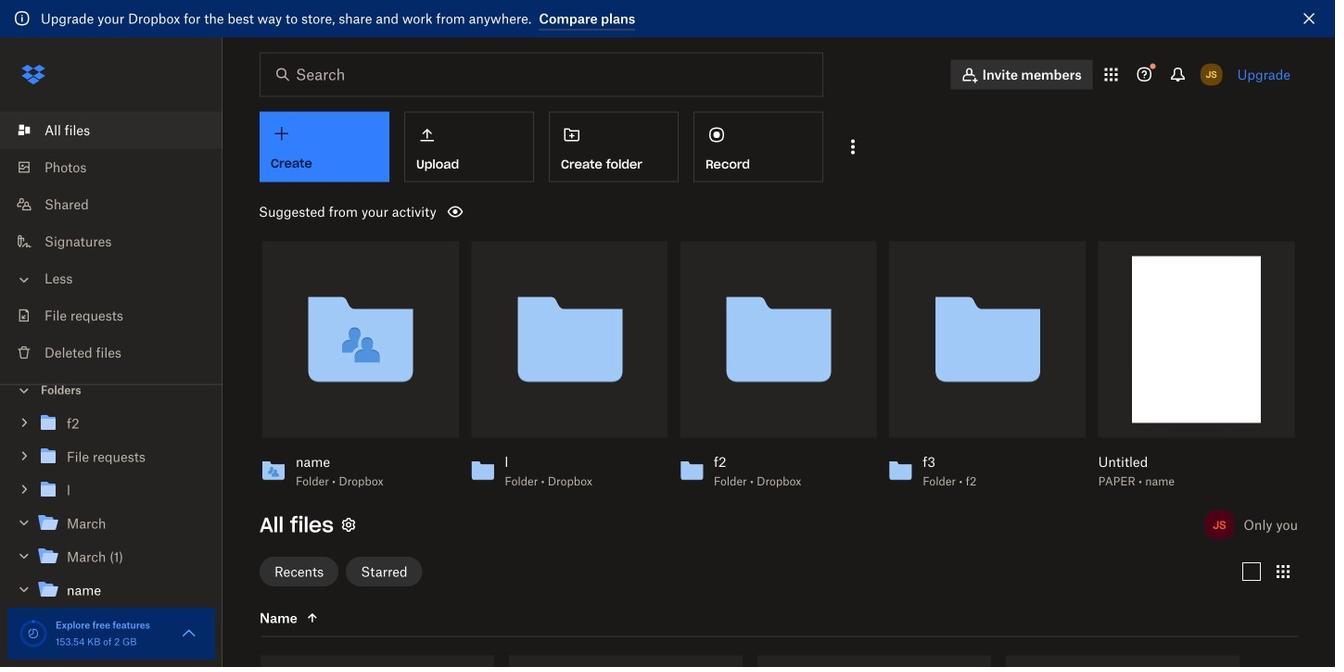 Task type: describe. For each thing, give the bounding box(es) containing it.
dropbox image
[[15, 56, 52, 93]]

less image
[[15, 271, 33, 289]]

folder, l row
[[757, 656, 991, 668]]

folder, march row
[[1006, 656, 1240, 668]]

quota usage image
[[19, 619, 48, 649]]

Search in folder "Dropbox" text field
[[296, 64, 784, 86]]

quota usage progress bar
[[19, 619, 48, 649]]

folder, f2 row
[[261, 656, 494, 668]]



Task type: locate. For each thing, give the bounding box(es) containing it.
group
[[0, 403, 223, 621]]

list
[[0, 101, 223, 384]]

list item
[[0, 112, 223, 149]]

folder settings image
[[337, 514, 360, 536]]

folder, file requests row
[[509, 656, 743, 668]]

alert
[[0, 0, 1335, 38]]



Task type: vqa. For each thing, say whether or not it's contained in the screenshot.
Quota usage progress bar at the bottom
yes



